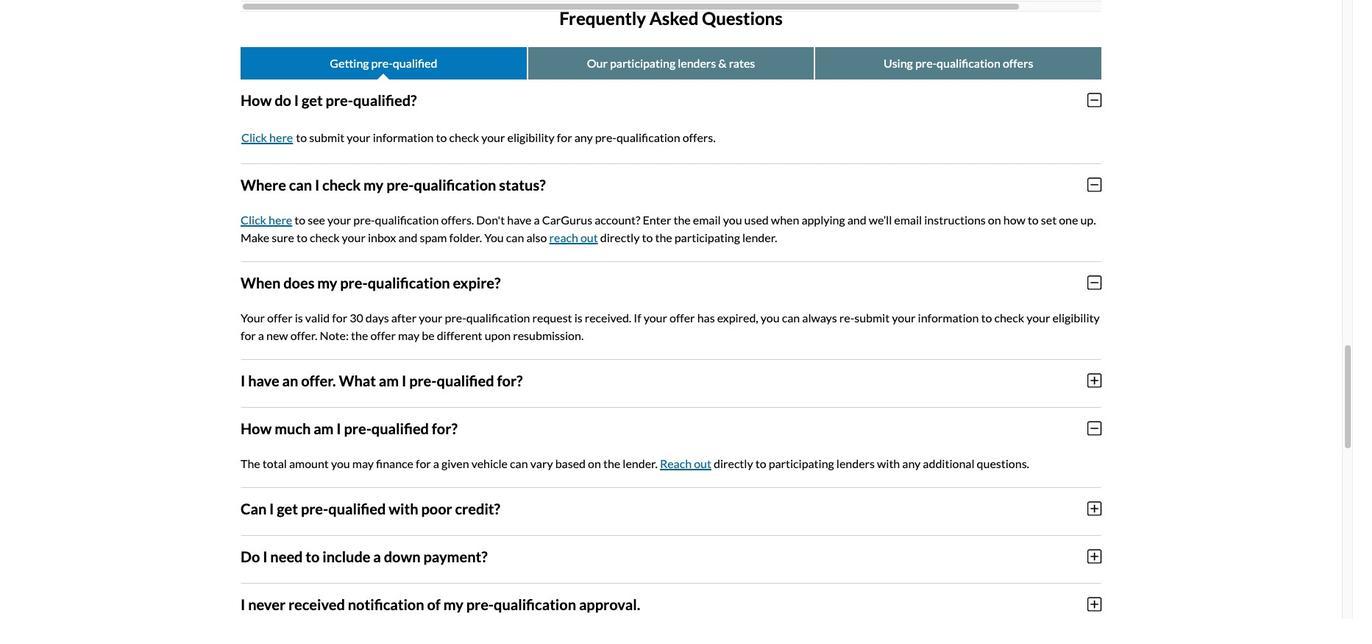 Task type: describe. For each thing, give the bounding box(es) containing it.
has
[[698, 310, 715, 324]]

don't
[[477, 212, 505, 226]]

our
[[587, 56, 608, 70]]

0 vertical spatial out
[[581, 230, 598, 244]]

vehicle
[[472, 456, 508, 470]]

here for click here
[[269, 212, 292, 226]]

plus square image for i have an offer. what am i pre-qualified for?
[[1088, 372, 1102, 388]]

0 vertical spatial offers.
[[683, 130, 716, 144]]

given
[[442, 456, 469, 470]]

new
[[267, 328, 288, 342]]

need
[[270, 547, 303, 565]]

0 vertical spatial lender.
[[743, 230, 778, 244]]

the
[[241, 456, 260, 470]]

a inside to see your pre-qualification offers. don't have a cargurus account? enter the email you used when applying and we'll email instructions on how to set one up. make sure to check your inbox and spam folder. you can also
[[534, 212, 540, 226]]

additional
[[923, 456, 975, 470]]

note:
[[320, 328, 349, 342]]

0 horizontal spatial my
[[317, 274, 338, 291]]

a inside your offer is valid for 30 days after your pre-qualification request is received. if your offer has expired, you can always re-submit your information to check your eligibility for a new offer. note: the offer may be different upon resubmission.
[[258, 328, 264, 342]]

2 vertical spatial participating
[[769, 456, 835, 470]]

minus square image for how much am i pre-qualified for?
[[1088, 420, 1102, 436]]

click here link
[[241, 212, 292, 226]]

2 horizontal spatial offer
[[670, 310, 695, 324]]

can i get pre-qualified with poor credit?
[[241, 500, 501, 517]]

used
[[745, 212, 769, 226]]

see
[[308, 212, 325, 226]]

qualified inside the frequently asked questions tab list
[[393, 56, 438, 70]]

i have an offer. what am i pre-qualified for?
[[241, 371, 523, 389]]

much
[[275, 419, 311, 437]]

instructions
[[925, 212, 986, 226]]

0 vertical spatial directly
[[601, 230, 640, 244]]

click here button
[[241, 126, 294, 148]]

where can i check my pre-qualification status?
[[241, 176, 546, 193]]

0 vertical spatial my
[[364, 176, 384, 193]]

expire?
[[453, 274, 501, 291]]

do
[[275, 91, 292, 109]]

getting
[[330, 56, 369, 70]]

1 vertical spatial on
[[588, 456, 601, 470]]

2 vertical spatial you
[[331, 456, 350, 470]]

received
[[289, 595, 345, 613]]

after
[[392, 310, 417, 324]]

0 vertical spatial and
[[848, 212, 867, 226]]

can left vary
[[510, 456, 528, 470]]

payment?
[[424, 547, 488, 565]]

account?
[[595, 212, 641, 226]]

frequently asked questions tab list
[[241, 47, 1102, 79]]

can inside to see your pre-qualification offers. don't have a cargurus account? enter the email you used when applying and we'll email instructions on how to set one up. make sure to check your inbox and spam folder. you can also
[[506, 230, 524, 244]]

using
[[884, 56, 913, 70]]

you
[[485, 230, 504, 244]]

get inside button
[[277, 500, 298, 517]]

reach out directly to the participating lender.
[[550, 230, 778, 244]]

0 horizontal spatial may
[[352, 456, 374, 470]]

offer. inside your offer is valid for 30 days after your pre-qualification request is received. if your offer has expired, you can always re-submit your information to check your eligibility for a new offer. note: the offer may be different upon resubmission.
[[291, 328, 318, 342]]

vary
[[531, 456, 553, 470]]

lenders inside button
[[678, 56, 717, 70]]

of
[[427, 595, 441, 613]]

how for how do i get pre-qualified?
[[241, 91, 272, 109]]

getting pre-qualified button
[[241, 47, 527, 79]]

pre- inside 'dropdown button'
[[326, 91, 353, 109]]

received.
[[585, 310, 632, 324]]

i never received notification of my pre-qualification approval. button
[[241, 583, 1102, 619]]

do i need to include a down payment? button
[[241, 536, 1102, 577]]

poor
[[421, 500, 453, 517]]

how much am i pre-qualified for?
[[241, 419, 458, 437]]

when
[[241, 274, 281, 291]]

folder.
[[450, 230, 482, 244]]

does
[[284, 274, 315, 291]]

getting pre-qualified tab panel
[[241, 79, 1102, 619]]

minus square image for how do i get pre-qualified?
[[1088, 92, 1102, 108]]

minus square image for when does my pre-qualification expire?
[[1088, 274, 1102, 290]]

how do i get pre-qualified?
[[241, 91, 417, 109]]

questions.
[[977, 456, 1030, 470]]

always
[[803, 310, 838, 324]]

up.
[[1081, 212, 1097, 226]]

you inside your offer is valid for 30 days after your pre-qualification request is received. if your offer has expired, you can always re-submit your information to check your eligibility for a new offer. note: the offer may be different upon resubmission.
[[761, 310, 780, 324]]

how
[[1004, 212, 1026, 226]]

resubmission.
[[513, 328, 584, 342]]

re-
[[840, 310, 855, 324]]

0 horizontal spatial any
[[575, 130, 593, 144]]

1 vertical spatial and
[[399, 230, 418, 244]]

i never received notification of my pre-qualification approval.
[[241, 595, 641, 613]]

&
[[719, 56, 727, 70]]

0 horizontal spatial information
[[373, 130, 434, 144]]

qualified down different
[[437, 371, 494, 389]]

with inside button
[[389, 500, 419, 517]]

may inside your offer is valid for 30 days after your pre-qualification request is received. if your offer has expired, you can always re-submit your information to check your eligibility for a new offer. note: the offer may be different upon resubmission.
[[398, 328, 420, 342]]

can
[[241, 500, 267, 517]]

include
[[323, 547, 371, 565]]

to inside button
[[306, 547, 320, 565]]

offers. inside to see your pre-qualification offers. don't have a cargurus account? enter the email you used when applying and we'll email instructions on how to set one up. make sure to check your inbox and spam folder. you can also
[[441, 212, 474, 226]]

plus square image for credit?
[[1088, 500, 1102, 517]]

1 email from the left
[[693, 212, 721, 226]]

the down enter
[[656, 230, 673, 244]]

what
[[339, 371, 376, 389]]

reach out link
[[550, 230, 598, 244]]

an
[[282, 371, 298, 389]]

enter
[[643, 212, 672, 226]]

inbox
[[368, 230, 396, 244]]

how much am i pre-qualified for? button
[[241, 408, 1102, 449]]

amount
[[289, 456, 329, 470]]

using pre-qualification offers
[[884, 56, 1034, 70]]

minus square image
[[1088, 176, 1102, 193]]

30
[[350, 310, 364, 324]]

1 vertical spatial directly
[[714, 456, 754, 470]]

do
[[241, 547, 260, 565]]

do i need to include a down payment?
[[241, 547, 488, 565]]

questions
[[702, 7, 783, 29]]

expired,
[[718, 310, 759, 324]]

applying
[[802, 212, 846, 226]]

spam
[[420, 230, 447, 244]]

pre- inside to see your pre-qualification offers. don't have a cargurus account? enter the email you used when applying and we'll email instructions on how to set one up. make sure to check your inbox and spam folder. you can also
[[354, 212, 375, 226]]

am inside button
[[379, 371, 399, 389]]



Task type: vqa. For each thing, say whether or not it's contained in the screenshot.
I have an offer. What am I pre-qualified for? plus square image
yes



Task type: locate. For each thing, give the bounding box(es) containing it.
0 vertical spatial on
[[989, 212, 1002, 226]]

to inside your offer is valid for 30 days after your pre-qualification request is received. if your offer has expired, you can always re-submit your information to check your eligibility for a new offer. note: the offer may be different upon resubmission.
[[982, 310, 993, 324]]

check inside dropdown button
[[323, 176, 361, 193]]

0 horizontal spatial is
[[295, 310, 303, 324]]

0 horizontal spatial directly
[[601, 230, 640, 244]]

0 horizontal spatial offer
[[267, 310, 293, 324]]

3 minus square image from the top
[[1088, 420, 1102, 436]]

offers. down how do i get pre-qualified? 'dropdown button' on the top of page
[[683, 130, 716, 144]]

0 vertical spatial eligibility
[[508, 130, 555, 144]]

0 vertical spatial with
[[878, 456, 901, 470]]

1 vertical spatial am
[[314, 419, 334, 437]]

plus square image for i never received notification of my pre-qualification approval.
[[1088, 596, 1102, 612]]

also
[[527, 230, 547, 244]]

have inside button
[[248, 371, 280, 389]]

1 horizontal spatial get
[[302, 91, 323, 109]]

have left an
[[248, 371, 280, 389]]

2 plus square image from the top
[[1088, 548, 1102, 564]]

qualified up qualified?
[[393, 56, 438, 70]]

the
[[674, 212, 691, 226], [656, 230, 673, 244], [351, 328, 368, 342], [604, 456, 621, 470]]

is left the valid
[[295, 310, 303, 324]]

any
[[575, 130, 593, 144], [903, 456, 921, 470]]

when
[[771, 212, 800, 226]]

with left "additional"
[[878, 456, 901, 470]]

asked
[[650, 7, 699, 29]]

how inside dropdown button
[[241, 419, 272, 437]]

1 vertical spatial out
[[694, 456, 712, 470]]

how inside 'dropdown button'
[[241, 91, 272, 109]]

0 vertical spatial am
[[379, 371, 399, 389]]

qualified?
[[353, 91, 417, 109]]

qualified inside dropdown button
[[372, 419, 429, 437]]

my right of
[[444, 595, 464, 613]]

when does my pre-qualification expire? button
[[241, 262, 1102, 303]]

our participating lenders & rates
[[587, 56, 756, 70]]

set
[[1042, 212, 1057, 226]]

plus square image inside do i need to include a down payment? button
[[1088, 548, 1102, 564]]

eligibility
[[508, 130, 555, 144], [1053, 310, 1100, 324]]

0 horizontal spatial you
[[331, 456, 350, 470]]

offer. down the valid
[[291, 328, 318, 342]]

plus square image for payment?
[[1088, 548, 1102, 564]]

am right what
[[379, 371, 399, 389]]

finance
[[376, 456, 414, 470]]

request
[[533, 310, 572, 324]]

submit inside your offer is valid for 30 days after your pre-qualification request is received. if your offer has expired, you can always re-submit your information to check your eligibility for a new offer. note: the offer may be different upon resubmission.
[[855, 310, 890, 324]]

if
[[634, 310, 642, 324]]

plus square image
[[1088, 500, 1102, 517], [1088, 548, 1102, 564]]

0 horizontal spatial and
[[399, 230, 418, 244]]

1 vertical spatial submit
[[855, 310, 890, 324]]

email up reach out directly to the participating lender. on the top of page
[[693, 212, 721, 226]]

1 horizontal spatial with
[[878, 456, 901, 470]]

offer up "new"
[[267, 310, 293, 324]]

0 vertical spatial submit
[[309, 130, 345, 144]]

1 horizontal spatial eligibility
[[1053, 310, 1100, 324]]

on left how
[[989, 212, 1002, 226]]

click up where
[[241, 130, 267, 144]]

1 horizontal spatial have
[[507, 212, 532, 226]]

days
[[366, 310, 389, 324]]

1 vertical spatial offer.
[[301, 371, 336, 389]]

you right amount
[[331, 456, 350, 470]]

lender. left reach
[[623, 456, 658, 470]]

can inside dropdown button
[[289, 176, 312, 193]]

plus square image inside the i never received notification of my pre-qualification approval. button
[[1088, 596, 1102, 612]]

i inside button
[[263, 547, 268, 565]]

click here
[[241, 212, 292, 226]]

1 horizontal spatial am
[[379, 371, 399, 389]]

for? up given
[[432, 419, 458, 437]]

offer. right an
[[301, 371, 336, 389]]

have inside to see your pre-qualification offers. don't have a cargurus account? enter the email you used when applying and we'll email instructions on how to set one up. make sure to check your inbox and spam folder. you can also
[[507, 212, 532, 226]]

is right request at the bottom of the page
[[575, 310, 583, 324]]

how for how much am i pre-qualified for?
[[241, 419, 272, 437]]

1 vertical spatial how
[[241, 419, 272, 437]]

how left do
[[241, 91, 272, 109]]

have
[[507, 212, 532, 226], [248, 371, 280, 389]]

1 horizontal spatial submit
[[855, 310, 890, 324]]

0 horizontal spatial get
[[277, 500, 298, 517]]

2 how from the top
[[241, 419, 272, 437]]

submit down how do i get pre-qualified?
[[309, 130, 345, 144]]

0 horizontal spatial on
[[588, 456, 601, 470]]

qualified up do i need to include a down payment?
[[329, 500, 386, 517]]

plus square image inside i have an offer. what am i pre-qualified for? button
[[1088, 372, 1102, 388]]

0 vertical spatial participating
[[610, 56, 676, 70]]

offers. up folder.
[[441, 212, 474, 226]]

0 horizontal spatial out
[[581, 230, 598, 244]]

offers
[[1003, 56, 1034, 70]]

click up make
[[241, 212, 267, 226]]

qualification inside to see your pre-qualification offers. don't have a cargurus account? enter the email you used when applying and we'll email instructions on how to set one up. make sure to check your inbox and spam folder. you can also
[[375, 212, 439, 226]]

we'll
[[869, 212, 892, 226]]

where can i check my pre-qualification status? button
[[241, 164, 1102, 205]]

and left we'll
[[848, 212, 867, 226]]

rates
[[729, 56, 756, 70]]

may left finance
[[352, 456, 374, 470]]

1 horizontal spatial may
[[398, 328, 420, 342]]

offers.
[[683, 130, 716, 144], [441, 212, 474, 226]]

never
[[248, 595, 286, 613]]

with left poor
[[389, 500, 419, 517]]

click for click here
[[241, 212, 267, 226]]

get right can
[[277, 500, 298, 517]]

1 horizontal spatial out
[[694, 456, 712, 470]]

the inside your offer is valid for 30 days after your pre-qualification request is received. if your offer has expired, you can always re-submit your information to check your eligibility for a new offer. note: the offer may be different upon resubmission.
[[351, 328, 368, 342]]

with
[[878, 456, 901, 470], [389, 500, 419, 517]]

reach
[[550, 230, 579, 244]]

where
[[241, 176, 286, 193]]

i inside 'dropdown button'
[[294, 91, 299, 109]]

minus square image inside 'how much am i pre-qualified for?' dropdown button
[[1088, 420, 1102, 436]]

based
[[556, 456, 586, 470]]

click for click here to submit your information to check your eligibility for any pre-qualification offers.
[[241, 130, 267, 144]]

credit?
[[455, 500, 501, 517]]

using pre-qualification offers button
[[816, 47, 1102, 79]]

0 vertical spatial for?
[[497, 371, 523, 389]]

get inside 'dropdown button'
[[302, 91, 323, 109]]

0 vertical spatial offer.
[[291, 328, 318, 342]]

check inside your offer is valid for 30 days after your pre-qualification request is received. if your offer has expired, you can always re-submit your information to check your eligibility for a new offer. note: the offer may be different upon resubmission.
[[995, 310, 1025, 324]]

i
[[294, 91, 299, 109], [315, 176, 320, 193], [241, 371, 245, 389], [402, 371, 407, 389], [337, 419, 341, 437], [270, 500, 274, 517], [263, 547, 268, 565], [241, 595, 245, 613]]

information inside your offer is valid for 30 days after your pre-qualification request is received. if your offer has expired, you can always re-submit your information to check your eligibility for a new offer. note: the offer may be different upon resubmission.
[[918, 310, 979, 324]]

my inside button
[[444, 595, 464, 613]]

can right where
[[289, 176, 312, 193]]

1 vertical spatial may
[[352, 456, 374, 470]]

2 minus square image from the top
[[1088, 274, 1102, 290]]

a
[[534, 212, 540, 226], [258, 328, 264, 342], [434, 456, 439, 470], [374, 547, 381, 565]]

frequently asked questions
[[560, 7, 783, 29]]

1 vertical spatial eligibility
[[1053, 310, 1100, 324]]

0 horizontal spatial eligibility
[[508, 130, 555, 144]]

offer down days
[[371, 328, 396, 342]]

email right we'll
[[895, 212, 923, 226]]

make
[[241, 230, 270, 244]]

0 horizontal spatial lender.
[[623, 456, 658, 470]]

0 vertical spatial how
[[241, 91, 272, 109]]

lenders
[[678, 56, 717, 70], [837, 456, 875, 470]]

can i get pre-qualified with poor credit? button
[[241, 488, 1102, 529]]

may down after
[[398, 328, 420, 342]]

click here to submit your information to check your eligibility for any pre-qualification offers.
[[241, 130, 716, 144]]

out right reach on the top
[[581, 230, 598, 244]]

0 vertical spatial get
[[302, 91, 323, 109]]

you right expired,
[[761, 310, 780, 324]]

0 horizontal spatial lenders
[[678, 56, 717, 70]]

1 how from the top
[[241, 91, 272, 109]]

2 is from the left
[[575, 310, 583, 324]]

minus square image inside when does my pre-qualification expire? dropdown button
[[1088, 274, 1102, 290]]

2 horizontal spatial my
[[444, 595, 464, 613]]

your
[[241, 310, 265, 324]]

total
[[263, 456, 287, 470]]

can left always
[[782, 310, 800, 324]]

1 vertical spatial you
[[761, 310, 780, 324]]

1 horizontal spatial my
[[364, 176, 384, 193]]

0 horizontal spatial am
[[314, 419, 334, 437]]

offer. inside button
[[301, 371, 336, 389]]

here down do
[[270, 130, 293, 144]]

0 horizontal spatial submit
[[309, 130, 345, 144]]

offer left has
[[670, 310, 695, 324]]

our participating lenders & rates button
[[528, 47, 814, 79]]

a inside button
[[374, 547, 381, 565]]

plus square image
[[1088, 372, 1102, 388], [1088, 596, 1102, 612]]

1 vertical spatial plus square image
[[1088, 548, 1102, 564]]

1 plus square image from the top
[[1088, 500, 1102, 517]]

1 vertical spatial minus square image
[[1088, 274, 1102, 290]]

eligibility inside your offer is valid for 30 days after your pre-qualification request is received. if your offer has expired, you can always re-submit your information to check your eligibility for a new offer. note: the offer may be different upon resubmission.
[[1053, 310, 1100, 324]]

0 vertical spatial information
[[373, 130, 434, 144]]

notification
[[348, 595, 424, 613]]

0 vertical spatial lenders
[[678, 56, 717, 70]]

a up also
[[534, 212, 540, 226]]

0 vertical spatial any
[[575, 130, 593, 144]]

for? inside 'how much am i pre-qualified for?' dropdown button
[[432, 419, 458, 437]]

1 horizontal spatial for?
[[497, 371, 523, 389]]

1 vertical spatial any
[[903, 456, 921, 470]]

1 horizontal spatial information
[[918, 310, 979, 324]]

1 horizontal spatial offers.
[[683, 130, 716, 144]]

can right you
[[506, 230, 524, 244]]

0 vertical spatial plus square image
[[1088, 500, 1102, 517]]

for? down upon
[[497, 371, 523, 389]]

qualification inside your offer is valid for 30 days after your pre-qualification request is received. if your offer has expired, you can always re-submit your information to check your eligibility for a new offer. note: the offer may be different upon resubmission.
[[467, 310, 530, 324]]

for? inside i have an offer. what am i pre-qualified for? button
[[497, 371, 523, 389]]

pre- inside your offer is valid for 30 days after your pre-qualification request is received. if your offer has expired, you can always re-submit your information to check your eligibility for a new offer. note: the offer may be different upon resubmission.
[[445, 310, 467, 324]]

here up sure
[[269, 212, 292, 226]]

1 vertical spatial offers.
[[441, 212, 474, 226]]

qualified up finance
[[372, 419, 429, 437]]

1 is from the left
[[295, 310, 303, 324]]

be
[[422, 328, 435, 342]]

1 minus square image from the top
[[1088, 92, 1102, 108]]

pre-
[[371, 56, 393, 70], [916, 56, 937, 70], [326, 91, 353, 109], [595, 130, 617, 144], [387, 176, 414, 193], [354, 212, 375, 226], [340, 274, 368, 291], [445, 310, 467, 324], [409, 371, 437, 389], [344, 419, 372, 437], [301, 500, 329, 517], [467, 595, 494, 613]]

0 vertical spatial click
[[241, 130, 267, 144]]

and
[[848, 212, 867, 226], [399, 230, 418, 244]]

0 vertical spatial minus square image
[[1088, 92, 1102, 108]]

qualification inside the frequently asked questions tab list
[[937, 56, 1001, 70]]

can inside your offer is valid for 30 days after your pre-qualification request is received. if your offer has expired, you can always re-submit your information to check your eligibility for a new offer. note: the offer may be different upon resubmission.
[[782, 310, 800, 324]]

getting pre-qualified
[[330, 56, 438, 70]]

1 horizontal spatial on
[[989, 212, 1002, 226]]

2 horizontal spatial you
[[761, 310, 780, 324]]

1 plus square image from the top
[[1088, 372, 1102, 388]]

0 horizontal spatial offers.
[[441, 212, 474, 226]]

1 horizontal spatial email
[[895, 212, 923, 226]]

am right much at the left bottom of page
[[314, 419, 334, 437]]

your
[[347, 130, 371, 144], [482, 130, 505, 144], [328, 212, 351, 226], [342, 230, 366, 244], [419, 310, 443, 324], [644, 310, 668, 324], [892, 310, 916, 324], [1027, 310, 1051, 324]]

1 horizontal spatial and
[[848, 212, 867, 226]]

plus square image inside can i get pre-qualified with poor credit? button
[[1088, 500, 1102, 517]]

to see your pre-qualification offers. don't have a cargurus account? enter the email you used when applying and we'll email instructions on how to set one up. make sure to check your inbox and spam folder. you can also
[[241, 212, 1097, 244]]

1 horizontal spatial any
[[903, 456, 921, 470]]

on
[[989, 212, 1002, 226], [588, 456, 601, 470]]

1 vertical spatial get
[[277, 500, 298, 517]]

how
[[241, 91, 272, 109], [241, 419, 272, 437]]

one
[[1060, 212, 1079, 226]]

check
[[449, 130, 479, 144], [323, 176, 361, 193], [310, 230, 340, 244], [995, 310, 1025, 324]]

a left down
[[374, 547, 381, 565]]

and left spam
[[399, 230, 418, 244]]

0 vertical spatial have
[[507, 212, 532, 226]]

my up "inbox"
[[364, 176, 384, 193]]

2 vertical spatial my
[[444, 595, 464, 613]]

2 vertical spatial minus square image
[[1088, 420, 1102, 436]]

1 vertical spatial have
[[248, 371, 280, 389]]

1 horizontal spatial directly
[[714, 456, 754, 470]]

minus square image
[[1088, 92, 1102, 108], [1088, 274, 1102, 290], [1088, 420, 1102, 436]]

to
[[296, 130, 307, 144], [436, 130, 447, 144], [295, 212, 306, 226], [1028, 212, 1039, 226], [297, 230, 308, 244], [642, 230, 653, 244], [982, 310, 993, 324], [756, 456, 767, 470], [306, 547, 320, 565]]

0 vertical spatial here
[[270, 130, 293, 144]]

reach out link
[[660, 456, 712, 470]]

1 horizontal spatial lender.
[[743, 230, 778, 244]]

how do i get pre-qualified? button
[[241, 79, 1102, 120]]

have up also
[[507, 212, 532, 226]]

participating inside button
[[610, 56, 676, 70]]

1 vertical spatial lenders
[[837, 456, 875, 470]]

the total amount you may finance for a given vehicle can vary based on the lender. reach out directly to participating lenders with any additional questions.
[[241, 456, 1030, 470]]

the right based
[[604, 456, 621, 470]]

approval.
[[579, 595, 641, 613]]

check inside to see your pre-qualification offers. don't have a cargurus account? enter the email you used when applying and we'll email instructions on how to set one up. make sure to check your inbox and spam folder. you can also
[[310, 230, 340, 244]]

is
[[295, 310, 303, 324], [575, 310, 583, 324]]

1 vertical spatial click
[[241, 212, 267, 226]]

lender. down used at top right
[[743, 230, 778, 244]]

participating
[[610, 56, 676, 70], [675, 230, 741, 244], [769, 456, 835, 470]]

lenders inside "getting pre-qualified" tab panel
[[837, 456, 875, 470]]

cargurus
[[542, 212, 593, 226]]

1 horizontal spatial offer
[[371, 328, 396, 342]]

0 vertical spatial you
[[724, 212, 742, 226]]

the inside to see your pre-qualification offers. don't have a cargurus account? enter the email you used when applying and we'll email instructions on how to set one up. make sure to check your inbox and spam folder. you can also
[[674, 212, 691, 226]]

when does my pre-qualification expire?
[[241, 274, 501, 291]]

on inside to see your pre-qualification offers. don't have a cargurus account? enter the email you used when applying and we'll email instructions on how to set one up. make sure to check your inbox and spam folder. you can also
[[989, 212, 1002, 226]]

directly right reach out link
[[714, 456, 754, 470]]

2 email from the left
[[895, 212, 923, 226]]

on right based
[[588, 456, 601, 470]]

different
[[437, 328, 483, 342]]

1 vertical spatial plus square image
[[1088, 596, 1102, 612]]

out right reach
[[694, 456, 712, 470]]

sure
[[272, 230, 294, 244]]

you left used at top right
[[724, 212, 742, 226]]

you inside to see your pre-qualification offers. don't have a cargurus account? enter the email you used when applying and we'll email instructions on how to set one up. make sure to check your inbox and spam folder. you can also
[[724, 212, 742, 226]]

here for click here to submit your information to check your eligibility for any pre-qualification offers.
[[270, 130, 293, 144]]

1 vertical spatial lender.
[[623, 456, 658, 470]]

0 horizontal spatial with
[[389, 500, 419, 517]]

my
[[364, 176, 384, 193], [317, 274, 338, 291], [444, 595, 464, 613]]

my right "does"
[[317, 274, 338, 291]]

1 vertical spatial here
[[269, 212, 292, 226]]

directly down account? on the left top
[[601, 230, 640, 244]]

status?
[[499, 176, 546, 193]]

2 plus square image from the top
[[1088, 596, 1102, 612]]

1 vertical spatial information
[[918, 310, 979, 324]]

upon
[[485, 328, 511, 342]]

tab list
[[241, 0, 1102, 12]]

1 vertical spatial for?
[[432, 419, 458, 437]]

a left given
[[434, 456, 439, 470]]

1 horizontal spatial you
[[724, 212, 742, 226]]

a left "new"
[[258, 328, 264, 342]]

am inside dropdown button
[[314, 419, 334, 437]]

1 horizontal spatial is
[[575, 310, 583, 324]]

directly
[[601, 230, 640, 244], [714, 456, 754, 470]]

minus square image inside how do i get pre-qualified? 'dropdown button'
[[1088, 92, 1102, 108]]

offer.
[[291, 328, 318, 342], [301, 371, 336, 389]]

submit right always
[[855, 310, 890, 324]]

0 horizontal spatial email
[[693, 212, 721, 226]]

1 vertical spatial my
[[317, 274, 338, 291]]

1 vertical spatial participating
[[675, 230, 741, 244]]

0 vertical spatial may
[[398, 328, 420, 342]]

how up the
[[241, 419, 272, 437]]

frequently
[[560, 7, 646, 29]]

the right enter
[[674, 212, 691, 226]]

1 horizontal spatial lenders
[[837, 456, 875, 470]]

the down 30
[[351, 328, 368, 342]]

get right do
[[302, 91, 323, 109]]

0 horizontal spatial have
[[248, 371, 280, 389]]



